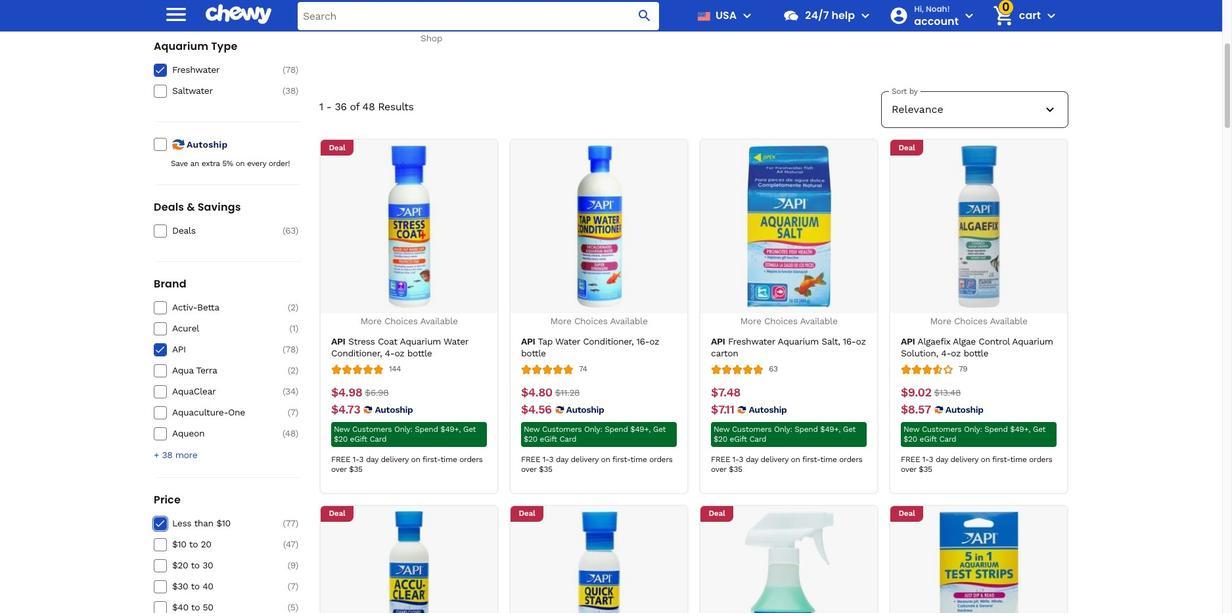 Task type: describe. For each thing, give the bounding box(es) containing it.
algaefix
[[918, 336, 951, 347]]

control
[[979, 336, 1010, 347]]

items image
[[992, 4, 1015, 27]]

day for $8.57
[[936, 455, 948, 464]]

savings
[[198, 200, 241, 215]]

salt,
[[822, 336, 840, 347]]

( for freshwater
[[283, 65, 286, 75]]

3 time from the left
[[820, 455, 837, 464]]

on for $4.73
[[411, 455, 420, 464]]

one
[[228, 408, 245, 418]]

tropical freshwater shop link
[[398, 0, 465, 44]]

every
[[247, 159, 266, 168]]

$4.80 $11.28
[[521, 386, 580, 399]]

betta fish shop image
[[320, 0, 386, 5]]

3 choices from the left
[[764, 316, 798, 327]]

acurel
[[172, 324, 199, 334]]

( for deals
[[283, 226, 285, 236]]

available for $4.98
[[420, 316, 458, 327]]

( 47 )
[[283, 540, 298, 550]]

more for $4.73
[[360, 316, 382, 327]]

than
[[194, 519, 213, 529]]

( 38 )
[[282, 86, 298, 96]]

bottom feeder link
[[710, 0, 778, 20]]

) for saltwater
[[295, 86, 298, 96]]

shop down pond shop image
[[667, 9, 689, 20]]

aquarium inside the stress coat aquarium water conditioner, 4-oz bottle
[[400, 336, 441, 347]]

free 1-3 day delivery on first-time orders over $35 for $7.11
[[711, 455, 863, 474]]

pond shop link
[[632, 0, 700, 20]]

79
[[959, 365, 968, 374]]

egift for $4.73
[[350, 435, 367, 444]]

$7.48 text field
[[711, 386, 741, 400]]

aquaclear link
[[172, 386, 266, 398]]

$9.02
[[901, 386, 932, 399]]

30
[[203, 561, 213, 571]]

acurel link
[[172, 323, 266, 335]]

( for aquaclear
[[283, 387, 285, 397]]

only: for $4.56
[[584, 425, 602, 434]]

aquaculture-
[[172, 408, 228, 418]]

brand
[[154, 277, 187, 292]]

choices for $4.80
[[574, 316, 608, 327]]

( 5 )
[[288, 603, 298, 613]]

$30 to 40
[[172, 582, 213, 592]]

) for deals
[[295, 226, 298, 236]]

cichlid image
[[790, 0, 855, 5]]

fish for saltwater
[[523, 9, 540, 20]]

new for $7.11
[[714, 425, 730, 434]]

api accu-clear freshwater aquarium clarifier, 8-oz bottle image
[[328, 512, 491, 614]]

only: for $4.73
[[394, 425, 412, 434]]

$40 to 50 link
[[172, 602, 266, 614]]

3 available from the left
[[800, 316, 838, 327]]

new customers only: spend $49+, get $20 egift card for $7.11
[[714, 425, 856, 444]]

$11.28
[[555, 387, 580, 398]]

betta fish shop
[[320, 9, 387, 20]]

+
[[154, 450, 159, 461]]

day for $7.11
[[746, 455, 758, 464]]

2 for activ-betta
[[290, 303, 295, 313]]

an
[[190, 159, 199, 168]]

3 orders from the left
[[839, 455, 863, 464]]

bottom feeder
[[713, 9, 776, 20]]

activ-betta
[[172, 303, 219, 313]]

$13.48
[[934, 387, 961, 398]]

saltwater fish shop link
[[476, 0, 544, 32]]

new for $4.56
[[524, 425, 540, 434]]

on for $4.56
[[601, 455, 610, 464]]

$4.98
[[331, 386, 362, 399]]

bottle inside tap water conditioner, 16-oz bottle
[[521, 348, 546, 359]]

77
[[286, 519, 295, 529]]

card for $7.11
[[750, 435, 767, 444]]

deal for api quick start freshwater & saltwater aquarium water treatment, 4-oz bottle image
[[519, 509, 535, 519]]

$6.98 text field
[[365, 386, 389, 400]]

new for $4.73
[[334, 425, 350, 434]]

$4.98 text field
[[331, 386, 362, 400]]

$40 to 50
[[172, 603, 213, 613]]

oz inside algaefix algae control aquarium solution, 4-oz bottle
[[951, 348, 961, 359]]

aqueon link
[[172, 428, 266, 440]]

customers for $8.57
[[922, 425, 962, 434]]

price
[[154, 493, 181, 508]]

get for $4.98
[[463, 425, 476, 434]]

carton
[[711, 348, 738, 359]]

aquarium inside freshwater aquarium salt, 16-oz carton
[[778, 336, 819, 347]]

usa button
[[692, 0, 755, 32]]

extra
[[202, 159, 220, 168]]

over for $7.11
[[711, 465, 727, 474]]

saltwater fish shop image
[[477, 0, 543, 5]]

fish for betta
[[345, 9, 362, 20]]

choices for $4.98
[[384, 316, 418, 327]]

1 vertical spatial 48
[[285, 429, 295, 439]]

1 horizontal spatial 1
[[319, 101, 323, 113]]

autoship for $4.73
[[375, 405, 413, 415]]

4- for $9.02
[[941, 348, 951, 359]]

$4.56
[[521, 403, 552, 416]]

over for $8.57
[[901, 465, 917, 474]]

$4.80
[[521, 386, 553, 399]]

24/7 help link
[[778, 0, 855, 32]]

( for aqueon
[[282, 429, 285, 439]]

more for $7.11
[[740, 316, 761, 327]]

3 more choices available from the left
[[740, 316, 838, 327]]

1- for $4.73
[[353, 455, 359, 464]]

$6.98
[[365, 387, 389, 398]]

$20 to 30 link
[[172, 560, 266, 572]]

tropical freshwater shop
[[408, 9, 455, 43]]

( 78 ) for api
[[283, 345, 298, 355]]

free 1-3 day delivery on first-time orders over $35 for $4.73
[[331, 455, 483, 474]]

34
[[285, 387, 295, 397]]

cart
[[1019, 8, 1041, 23]]

menu image
[[740, 8, 755, 24]]

get for $4.80
[[653, 425, 666, 434]]

conditioner, inside tap water conditioner, 16-oz bottle
[[583, 336, 634, 347]]

first- for $7.11
[[802, 455, 820, 464]]

betta fish shop link
[[319, 0, 387, 20]]

results
[[378, 101, 414, 113]]

aqua
[[172, 366, 194, 376]]

$9.02 text field
[[901, 386, 932, 400]]

orders for $4.98
[[460, 455, 483, 464]]

( for aqua terra
[[288, 366, 290, 376]]

) for $10 to 20
[[295, 540, 298, 550]]

autoship for $7.11
[[749, 405, 787, 415]]

5
[[290, 603, 295, 613]]

card for $4.73
[[370, 435, 387, 444]]

24/7 help
[[805, 8, 855, 23]]

$10 to 20
[[172, 540, 211, 550]]

bottom
[[713, 9, 744, 20]]

aqua terra link
[[172, 365, 266, 377]]

save an extra 5% on every order!
[[171, 159, 290, 168]]

pond shop image
[[633, 0, 699, 5]]

$20 for $4.56
[[524, 435, 538, 444]]

$4.98 $6.98
[[331, 386, 389, 399]]

egift for $8.57
[[920, 435, 937, 444]]

3 for $4.56
[[549, 455, 554, 464]]

24/7
[[805, 8, 829, 23]]

to for $30
[[191, 582, 200, 592]]

74
[[579, 365, 587, 374]]

deals for deals & savings
[[154, 200, 184, 215]]

78 for api
[[286, 345, 295, 355]]

to for $20
[[191, 561, 200, 571]]

20
[[201, 540, 211, 550]]

$49+, for $9.02
[[1010, 425, 1031, 434]]

day for $4.73
[[366, 455, 378, 464]]

0 horizontal spatial betta
[[197, 303, 219, 313]]

first- for $4.73
[[423, 455, 441, 464]]

new for $8.57
[[904, 425, 920, 434]]

aquaculture-one
[[172, 408, 245, 418]]

( for less than $10
[[283, 519, 286, 529]]

free 1-3 day delivery on first-time orders over $35 for $8.57
[[901, 455, 1052, 474]]

-
[[326, 101, 332, 113]]

api freshwater aquarium salt, 16-oz carton image
[[707, 145, 870, 308]]

betta inside list
[[320, 9, 342, 20]]

) for aqueon
[[295, 429, 298, 439]]

) for api
[[295, 345, 298, 355]]

1 horizontal spatial 63
[[769, 365, 778, 374]]

saltwater for saltwater fish shop
[[479, 9, 520, 20]]

38 for (
[[285, 86, 295, 96]]

more choices available for $9.02
[[930, 316, 1028, 327]]

deals link
[[172, 225, 266, 237]]

more choices available for $4.80
[[550, 316, 648, 327]]

47
[[286, 540, 295, 550]]

3 get from the left
[[843, 425, 856, 434]]

144
[[389, 365, 401, 374]]

egift for $7.11
[[730, 435, 747, 444]]

$9.02 $13.48
[[901, 386, 961, 399]]

chewy support image
[[783, 7, 800, 24]]

customers for $7.11
[[732, 425, 772, 434]]

$35 for $4.73
[[349, 465, 363, 474]]

customers for $4.73
[[352, 425, 392, 434]]

stress
[[348, 336, 375, 347]]

16- for $7.11
[[843, 336, 856, 347]]

$7.48
[[711, 386, 741, 399]]

) for acurel
[[295, 324, 298, 334]]

time for $9.02
[[1010, 455, 1027, 464]]

delivery for $7.11
[[761, 455, 789, 464]]

0 vertical spatial $10
[[216, 519, 231, 529]]

algaefix algae control aquarium solution, 4-oz bottle
[[901, 336, 1053, 359]]

( for saltwater
[[282, 86, 285, 96]]

new customers only: spend $49+, get $20 egift card for $4.56
[[524, 425, 666, 444]]

account menu image
[[961, 8, 977, 24]]

$10 to 20 link
[[172, 539, 266, 551]]

0 vertical spatial 63
[[285, 226, 295, 236]]

pond
[[643, 9, 664, 20]]

( 34 )
[[283, 387, 298, 397]]

api stress coat aquarium water conditioner, 4-oz bottle image
[[328, 145, 491, 308]]

$40
[[172, 603, 188, 613]]

bottle for $9.02
[[964, 348, 989, 359]]

aquaclear
[[172, 387, 216, 397]]

tap water conditioner, 16-oz bottle
[[521, 336, 659, 359]]

3 for $4.73
[[359, 455, 364, 464]]



Task type: locate. For each thing, give the bounding box(es) containing it.
cart menu image
[[1044, 8, 1059, 24]]

only: for $8.57
[[964, 425, 982, 434]]

aquarium type
[[154, 39, 238, 54]]

0 vertical spatial 2
[[290, 303, 295, 313]]

3 new customers only: spend $49+, get $20 egift card from the left
[[714, 425, 856, 444]]

1 time from the left
[[441, 455, 457, 464]]

1 horizontal spatial 48
[[363, 101, 375, 113]]

over for $4.73
[[331, 465, 347, 474]]

more up tap
[[550, 316, 572, 327]]

1 new customers only: spend $49+, get $20 egift card from the left
[[334, 425, 476, 444]]

available for $4.80
[[610, 316, 648, 327]]

1 horizontal spatial water
[[555, 336, 580, 347]]

1 horizontal spatial bottle
[[521, 348, 546, 359]]

aqueon
[[172, 429, 204, 439]]

1 horizontal spatial $10
[[216, 519, 231, 529]]

coat
[[378, 336, 397, 347]]

spend for $8.57
[[985, 425, 1008, 434]]

1 horizontal spatial fish
[[523, 9, 540, 20]]

4 more from the left
[[930, 316, 951, 327]]

deal for api 5 in 1 freshwater & saltwater aquarium test strips, 4 count image
[[899, 509, 915, 519]]

oz inside the stress coat aquarium water conditioner, 4-oz bottle
[[395, 348, 404, 359]]

( for $10 to 20
[[283, 540, 286, 550]]

( 78 ) up ( 38 )
[[283, 65, 298, 75]]

1 horizontal spatial conditioner,
[[583, 336, 634, 347]]

4 orders from the left
[[1029, 455, 1052, 464]]

) for freshwater
[[295, 65, 298, 75]]

egift
[[350, 435, 367, 444], [540, 435, 557, 444], [730, 435, 747, 444], [920, 435, 937, 444]]

help
[[832, 8, 855, 23]]

4 free from the left
[[901, 455, 920, 464]]

aquarium left salt,
[[778, 336, 819, 347]]

2 up ( 34 )
[[290, 366, 295, 376]]

aquarium right control
[[1012, 336, 1053, 347]]

$35 down $4.73 'text field'
[[349, 465, 363, 474]]

aquarium inside algaefix algae control aquarium solution, 4-oz bottle
[[1012, 336, 1053, 347]]

delivery for $4.73
[[381, 455, 409, 464]]

Search text field
[[298, 2, 659, 30]]

saltwater inside saltwater fish shop
[[479, 9, 520, 20]]

first- for $4.56
[[613, 455, 631, 464]]

aquarium right coat
[[400, 336, 441, 347]]

( for $20 to 30
[[288, 561, 290, 571]]

0 vertical spatial 38
[[285, 86, 295, 96]]

1 vertical spatial deals
[[172, 226, 196, 236]]

new down $4.56 text field
[[524, 425, 540, 434]]

deal for api safe & easy aquarium cleaner spray, 8-oz bottle image
[[709, 509, 725, 519]]

$11.28 text field
[[555, 386, 580, 400]]

2 bottle from the left
[[521, 348, 546, 359]]

1 vertical spatial betta
[[197, 303, 219, 313]]

1 only: from the left
[[394, 425, 412, 434]]

1 vertical spatial 78
[[286, 345, 295, 355]]

cichlid link
[[789, 0, 856, 20]]

2 new customers only: spend $49+, get $20 egift card from the left
[[524, 425, 666, 444]]

( 78 )
[[283, 65, 298, 75], [283, 345, 298, 355]]

1 left - at left
[[319, 101, 323, 113]]

freshwater inside freshwater aquarium salt, 16-oz carton
[[728, 336, 775, 347]]

available up salt,
[[800, 316, 838, 327]]

48
[[363, 101, 375, 113], [285, 429, 295, 439]]

48 down 34 at bottom left
[[285, 429, 295, 439]]

$8.57 text field
[[901, 403, 931, 417]]

free down '$7.11' text field
[[711, 455, 730, 464]]

2 more from the left
[[550, 316, 572, 327]]

2 horizontal spatial bottle
[[964, 348, 989, 359]]

3
[[359, 455, 364, 464], [549, 455, 554, 464], [739, 455, 743, 464], [929, 455, 933, 464]]

autoship for $8.57
[[946, 405, 984, 415]]

16- inside tap water conditioner, 16-oz bottle
[[636, 336, 650, 347]]

aquaculture-one link
[[172, 407, 266, 419]]

fish inside betta fish shop link
[[345, 9, 362, 20]]

bottle
[[407, 348, 432, 359], [521, 348, 546, 359], [964, 348, 989, 359]]

1 available from the left
[[420, 316, 458, 327]]

customers down '$7.11' text field
[[732, 425, 772, 434]]

deals
[[154, 200, 184, 215], [172, 226, 196, 236]]

saltwater down freshwater link
[[172, 86, 213, 96]]

over down $4.56 text field
[[521, 465, 537, 474]]

deals down &
[[172, 226, 196, 236]]

4 first- from the left
[[992, 455, 1010, 464]]

1 horizontal spatial betta
[[320, 9, 342, 20]]

4 egift from the left
[[920, 435, 937, 444]]

to inside $30 to 40 link
[[191, 582, 200, 592]]

$10 right than
[[216, 519, 231, 529]]

3 1- from the left
[[733, 455, 739, 464]]

freshwater down aquarium type
[[172, 65, 220, 75]]

0 horizontal spatial water
[[444, 336, 468, 347]]

to inside "$40 to 50" link
[[191, 603, 200, 613]]

over down $4.73 'text field'
[[331, 465, 347, 474]]

4 $35 from the left
[[919, 465, 932, 474]]

list containing betta fish shop
[[319, 0, 1069, 44]]

0 vertical spatial deals
[[154, 200, 184, 215]]

)
[[295, 65, 298, 75], [295, 86, 298, 96], [295, 226, 298, 236], [295, 303, 298, 313], [295, 324, 298, 334], [295, 345, 298, 355], [295, 366, 298, 376], [295, 387, 298, 397], [295, 408, 298, 418], [295, 429, 298, 439], [295, 519, 298, 529], [295, 540, 298, 550], [295, 561, 298, 571], [295, 582, 298, 592], [295, 603, 298, 613]]

less
[[172, 519, 191, 529]]

2 up ( 1 )
[[290, 303, 295, 313]]

1 ( 7 ) from the top
[[288, 408, 298, 418]]

fish down betta fish shop image on the top left
[[345, 9, 362, 20]]

autoship right '$7.11' text field
[[749, 405, 787, 415]]

water inside tap water conditioner, 16-oz bottle
[[555, 336, 580, 347]]

autoship down $13.48 text box at the right bottom of page
[[946, 405, 984, 415]]

more choices available up the stress coat aquarium water conditioner, 4-oz bottle on the bottom left
[[360, 316, 458, 327]]

( 7 ) down ( 9 )
[[288, 582, 298, 592]]

$7.11
[[711, 403, 734, 416]]

$13.48 text field
[[934, 386, 961, 400]]

conditioner, inside the stress coat aquarium water conditioner, 4-oz bottle
[[331, 348, 382, 359]]

1 2 from the top
[[290, 303, 295, 313]]

get
[[463, 425, 476, 434], [653, 425, 666, 434], [843, 425, 856, 434], [1033, 425, 1046, 434]]

available up the stress coat aquarium water conditioner, 4-oz bottle on the bottom left
[[420, 316, 458, 327]]

choices for $9.02
[[954, 316, 988, 327]]

4 over from the left
[[901, 465, 917, 474]]

conditioner, down stress
[[331, 348, 382, 359]]

78 down ( 1 )
[[286, 345, 295, 355]]

$20 down '$7.11' text field
[[714, 435, 727, 444]]

freshwater up carton
[[728, 336, 775, 347]]

new down '$7.11' text field
[[714, 425, 730, 434]]

save
[[171, 159, 188, 168]]

on
[[236, 159, 245, 168], [411, 455, 420, 464], [601, 455, 610, 464], [791, 455, 800, 464], [981, 455, 990, 464]]

4- inside the stress coat aquarium water conditioner, 4-oz bottle
[[385, 348, 395, 359]]

0 horizontal spatial $10
[[172, 540, 186, 550]]

menu image
[[163, 1, 189, 27]]

free 1-3 day delivery on first-time orders over $35
[[331, 455, 483, 474], [521, 455, 673, 474], [711, 455, 863, 474], [901, 455, 1052, 474]]

api algaefix algae control aquarium solution, 4-oz bottle image
[[897, 145, 1060, 308]]

$35 for $4.56
[[539, 465, 552, 474]]

7 for $30 to 40
[[291, 582, 295, 592]]

2 choices from the left
[[574, 316, 608, 327]]

free down $8.57 text box
[[901, 455, 920, 464]]

$20 down $8.57 text box
[[904, 435, 917, 444]]

1 vertical spatial conditioner,
[[331, 348, 382, 359]]

egift for $4.56
[[540, 435, 557, 444]]

( 78 ) down ( 1 )
[[283, 345, 298, 355]]

1 vertical spatial saltwater
[[172, 86, 213, 96]]

2 card from the left
[[560, 435, 577, 444]]

more up algaefix
[[930, 316, 951, 327]]

more up freshwater aquarium salt, 16-oz carton
[[740, 316, 761, 327]]

( 1 )
[[289, 324, 298, 334]]

2 3 from the left
[[549, 455, 554, 464]]

more
[[175, 450, 197, 461]]

1 customers from the left
[[352, 425, 392, 434]]

0 horizontal spatial fish
[[345, 9, 362, 20]]

3 spend from the left
[[795, 425, 818, 434]]

oz inside tap water conditioner, 16-oz bottle
[[649, 336, 659, 347]]

Product search field
[[298, 2, 659, 30]]

available for $9.02
[[990, 316, 1028, 327]]

2 ( 2 ) from the top
[[288, 366, 298, 376]]

day
[[366, 455, 378, 464], [556, 455, 568, 464], [746, 455, 758, 464], [936, 455, 948, 464]]

help menu image
[[858, 8, 874, 24]]

orders for $9.02
[[1029, 455, 1052, 464]]

4 card from the left
[[939, 435, 956, 444]]

2 horizontal spatial freshwater
[[728, 336, 775, 347]]

new down $8.57 text box
[[904, 425, 920, 434]]

0 horizontal spatial 1
[[292, 324, 295, 334]]

deal for api stress coat aquarium water conditioner, 4-oz bottle image
[[329, 143, 345, 152]]

available up control
[[990, 316, 1028, 327]]

$7.11 text field
[[711, 403, 734, 417]]

activ-
[[172, 303, 197, 313]]

78 up ( 38 )
[[286, 65, 295, 75]]

0 horizontal spatial conditioner,
[[331, 348, 382, 359]]

0 vertical spatial betta
[[320, 9, 342, 20]]

6 ) from the top
[[295, 345, 298, 355]]

0 vertical spatial 48
[[363, 101, 375, 113]]

4 new from the left
[[904, 425, 920, 434]]

+ 38 more
[[154, 450, 197, 461]]

free down $4.73 'text field'
[[331, 455, 350, 464]]

1 7 from the top
[[291, 408, 295, 418]]

3 delivery from the left
[[761, 455, 789, 464]]

deals for deals
[[172, 226, 196, 236]]

1 vertical spatial 1
[[292, 324, 295, 334]]

0 vertical spatial 78
[[286, 65, 295, 75]]

( for $40 to 50
[[288, 603, 290, 613]]

autoship down $6.98 text box
[[375, 405, 413, 415]]

freshwater down the tropical
[[408, 21, 455, 32]]

( 2 ) for activ-betta
[[288, 303, 298, 313]]

choices up tap water conditioner, 16-oz bottle
[[574, 316, 608, 327]]

9 ) from the top
[[295, 408, 298, 418]]

1 $49+, from the left
[[441, 425, 461, 434]]

1 horizontal spatial 4-
[[941, 348, 951, 359]]

1 horizontal spatial saltwater
[[479, 9, 520, 20]]

1 horizontal spatial 38
[[285, 86, 295, 96]]

( 7 )
[[288, 408, 298, 418], [288, 582, 298, 592]]

4 1- from the left
[[923, 455, 929, 464]]

more up stress
[[360, 316, 382, 327]]

0 vertical spatial conditioner,
[[583, 336, 634, 347]]

solution,
[[901, 348, 938, 359]]

to left "30" in the left of the page
[[191, 561, 200, 571]]

available
[[420, 316, 458, 327], [610, 316, 648, 327], [800, 316, 838, 327], [990, 316, 1028, 327]]

1 horizontal spatial 16-
[[843, 336, 856, 347]]

1 vertical spatial 63
[[769, 365, 778, 374]]

7 ) from the top
[[295, 366, 298, 376]]

2 water from the left
[[555, 336, 580, 347]]

orders for $4.80
[[649, 455, 673, 464]]

spend for $7.11
[[795, 425, 818, 434]]

shop down the tropical
[[421, 33, 442, 43]]

2 egift from the left
[[540, 435, 557, 444]]

4- down coat
[[385, 348, 395, 359]]

to inside $20 to 30 link
[[191, 561, 200, 571]]

algae
[[953, 336, 976, 347]]

chewy home image
[[206, 0, 271, 29]]

customers down $8.57 text box
[[922, 425, 962, 434]]

$20 for $4.73
[[334, 435, 348, 444]]

) for $30 to 40
[[295, 582, 298, 592]]

2 get from the left
[[653, 425, 666, 434]]

new
[[334, 425, 350, 434], [524, 425, 540, 434], [714, 425, 730, 434], [904, 425, 920, 434]]

more choices available for $4.98
[[360, 316, 458, 327]]

4- inside algaefix algae control aquarium solution, 4-oz bottle
[[941, 348, 951, 359]]

over
[[331, 465, 347, 474], [521, 465, 537, 474], [711, 465, 727, 474], [901, 465, 917, 474]]

over down '$7.11' text field
[[711, 465, 727, 474]]

saltwater for saltwater
[[172, 86, 213, 96]]

1 ( 78 ) from the top
[[283, 65, 298, 75]]

2 more choices available from the left
[[550, 316, 648, 327]]

3 card from the left
[[750, 435, 767, 444]]

4- down algaefix
[[941, 348, 951, 359]]

$4.73 text field
[[331, 403, 360, 417]]

bottle inside the stress coat aquarium water conditioner, 4-oz bottle
[[407, 348, 432, 359]]

2 vertical spatial freshwater
[[728, 336, 775, 347]]

0 vertical spatial freshwater
[[408, 21, 455, 32]]

4 spend from the left
[[985, 425, 1008, 434]]

choices up freshwater aquarium salt, 16-oz carton
[[764, 316, 798, 327]]

deals left &
[[154, 200, 184, 215]]

1 over from the left
[[331, 465, 347, 474]]

fish down the saltwater fish shop 'image'
[[523, 9, 540, 20]]

$4.80 text field
[[521, 386, 553, 400]]

freshwater inside 'link'
[[408, 21, 455, 32]]

saltwater inside "saltwater" 'link'
[[172, 86, 213, 96]]

) for $20 to 30
[[295, 561, 298, 571]]

3 more from the left
[[740, 316, 761, 327]]

50
[[203, 603, 213, 613]]

0 horizontal spatial 63
[[285, 226, 295, 236]]

4 get from the left
[[1033, 425, 1046, 434]]

time for $4.80
[[631, 455, 647, 464]]

( 77 )
[[283, 519, 298, 529]]

1- down $4.73 'text field'
[[353, 455, 359, 464]]

more choices available up tap water conditioner, 16-oz bottle
[[550, 316, 648, 327]]

api tap water conditioner, 16-oz bottle image
[[518, 145, 681, 308]]

2 new from the left
[[524, 425, 540, 434]]

to left 20
[[189, 540, 198, 550]]

saltwater fish shop
[[479, 9, 540, 32]]

account
[[914, 14, 959, 29]]

1 choices from the left
[[384, 316, 418, 327]]

over down $8.57 text box
[[901, 465, 917, 474]]

0 vertical spatial saltwater
[[479, 9, 520, 20]]

delivery for $4.56
[[571, 455, 599, 464]]

$35 down '$7.11' text field
[[729, 465, 742, 474]]

submit search image
[[637, 8, 653, 24]]

new down $4.73 'text field'
[[334, 425, 350, 434]]

1 up ( 34 )
[[292, 324, 295, 334]]

3 customers from the left
[[732, 425, 772, 434]]

( 2 ) for aqua terra
[[288, 366, 298, 376]]

cart link
[[988, 0, 1041, 32]]

0 vertical spatial ( 7 )
[[288, 408, 298, 418]]

&
[[187, 200, 195, 215]]

16-
[[636, 336, 650, 347], [843, 336, 856, 347]]

2 $35 from the left
[[539, 465, 552, 474]]

2 over from the left
[[521, 465, 537, 474]]

more choices available
[[360, 316, 458, 327], [550, 316, 648, 327], [740, 316, 838, 327], [930, 316, 1028, 327]]

5%
[[222, 159, 233, 168]]

) for $40 to 50
[[295, 603, 298, 613]]

1 vertical spatial ( 78 )
[[283, 345, 298, 355]]

16- inside freshwater aquarium salt, 16-oz carton
[[843, 336, 856, 347]]

3 egift from the left
[[730, 435, 747, 444]]

3 day from the left
[[746, 455, 758, 464]]

2 $49+, from the left
[[630, 425, 651, 434]]

autoship link
[[171, 137, 266, 152]]

new customers only: spend $49+, get $20 egift card for $4.73
[[334, 425, 476, 444]]

shop down betta fish shop image on the top left
[[365, 9, 387, 20]]

type
[[211, 39, 238, 54]]

api for $8.57
[[901, 336, 915, 347]]

8 ) from the top
[[295, 387, 298, 397]]

( 7 ) for $30 to 40
[[288, 582, 298, 592]]

egift down $4.73 'text field'
[[350, 435, 367, 444]]

( for aquaculture-one
[[288, 408, 291, 418]]

customers for $4.56
[[542, 425, 582, 434]]

free down $4.56 text field
[[521, 455, 540, 464]]

2 free 1-3 day delivery on first-time orders over $35 from the left
[[521, 455, 673, 474]]

choices up algae
[[954, 316, 988, 327]]

betta up acurel link
[[197, 303, 219, 313]]

1 vertical spatial freshwater
[[172, 65, 220, 75]]

autoship for $4.56
[[566, 405, 604, 415]]

1 - 36 of 48 results
[[319, 101, 414, 113]]

1 vertical spatial 7
[[291, 582, 295, 592]]

1 78 from the top
[[286, 65, 295, 75]]

shop for saltwater fish shop
[[499, 21, 521, 32]]

aquarium down menu icon
[[154, 39, 209, 54]]

0 vertical spatial ( 78 )
[[283, 65, 298, 75]]

) for aqua terra
[[295, 366, 298, 376]]

( for activ-betta
[[288, 303, 290, 313]]

api up carton
[[711, 336, 725, 347]]

water
[[444, 336, 468, 347], [555, 336, 580, 347]]

4 delivery from the left
[[951, 455, 978, 464]]

egift down $8.57 text box
[[920, 435, 937, 444]]

api left stress
[[331, 336, 345, 347]]

0 horizontal spatial 16-
[[636, 336, 650, 347]]

1 free 1-3 day delivery on first-time orders over $35 from the left
[[331, 455, 483, 474]]

to for $10
[[189, 540, 198, 550]]

9
[[290, 561, 295, 571]]

0 horizontal spatial 48
[[285, 429, 295, 439]]

4 $49+, from the left
[[1010, 425, 1031, 434]]

to left 40
[[191, 582, 200, 592]]

tap
[[538, 336, 553, 347]]

2 orders from the left
[[649, 455, 673, 464]]

$10 down less at bottom left
[[172, 540, 186, 550]]

api left tap
[[521, 336, 535, 347]]

shop inside tropical freshwater shop
[[421, 33, 442, 43]]

customers down $4.56 text field
[[542, 425, 582, 434]]

api quick start freshwater & saltwater aquarium water treatment, 4-oz bottle image
[[518, 512, 681, 614]]

1 1- from the left
[[353, 455, 359, 464]]

autoship inside 'link'
[[187, 140, 228, 150]]

3 free 1-3 day delivery on first-time orders over $35 from the left
[[711, 455, 863, 474]]

1
[[319, 101, 323, 113], [292, 324, 295, 334]]

free for $7.11
[[711, 455, 730, 464]]

2 delivery from the left
[[571, 455, 599, 464]]

2 7 from the top
[[291, 582, 295, 592]]

egift down '$7.11' text field
[[730, 435, 747, 444]]

1 day from the left
[[366, 455, 378, 464]]

$20 down $4.73 'text field'
[[334, 435, 348, 444]]

2 ( 78 ) from the top
[[283, 345, 298, 355]]

2 1- from the left
[[543, 455, 549, 464]]

choices up coat
[[384, 316, 418, 327]]

1 vertical spatial $10
[[172, 540, 186, 550]]

$35 down $4.56 text field
[[539, 465, 552, 474]]

fish
[[345, 9, 362, 20], [523, 9, 540, 20]]

4 choices from the left
[[954, 316, 988, 327]]

78 for freshwater
[[286, 65, 295, 75]]

1 fish from the left
[[345, 9, 362, 20]]

aquarium
[[154, 39, 209, 54], [400, 336, 441, 347], [778, 336, 819, 347], [1012, 336, 1053, 347]]

4 only: from the left
[[964, 425, 982, 434]]

) for less than $10
[[295, 519, 298, 529]]

list
[[319, 0, 1069, 44]]

( 7 ) down ( 34 )
[[288, 408, 298, 418]]

1 egift from the left
[[350, 435, 367, 444]]

customers down $4.73 'text field'
[[352, 425, 392, 434]]

$8.57
[[901, 403, 931, 416]]

3 new from the left
[[714, 425, 730, 434]]

4 available from the left
[[990, 316, 1028, 327]]

deal
[[329, 143, 345, 152], [899, 143, 915, 152], [329, 509, 345, 519], [519, 509, 535, 519], [709, 509, 725, 519], [899, 509, 915, 519]]

to left 50
[[191, 603, 200, 613]]

10 ) from the top
[[295, 429, 298, 439]]

4 day from the left
[[936, 455, 948, 464]]

1- down $4.56 text field
[[543, 455, 549, 464]]

1 ( 2 ) from the top
[[288, 303, 298, 313]]

2
[[290, 303, 295, 313], [290, 366, 295, 376]]

0 horizontal spatial bottle
[[407, 348, 432, 359]]

tropical freshwater shop image
[[399, 0, 464, 5]]

get for $9.02
[[1033, 425, 1046, 434]]

saltwater link
[[172, 85, 266, 97]]

7 down ( 34 )
[[291, 408, 295, 418]]

api safe & easy aquarium cleaner spray, 8-oz bottle image
[[707, 512, 870, 614]]

activ-betta link
[[172, 302, 266, 314]]

$30 to 40 link
[[172, 581, 266, 593]]

0 horizontal spatial 38
[[162, 450, 172, 461]]

3 for $7.11
[[739, 455, 743, 464]]

0 vertical spatial ( 2 )
[[288, 303, 298, 313]]

less than $10 link
[[172, 518, 266, 530]]

betta
[[320, 9, 342, 20], [197, 303, 219, 313]]

less than $10
[[172, 519, 231, 529]]

to inside $10 to 20 link
[[189, 540, 198, 550]]

2 only: from the left
[[584, 425, 602, 434]]

order!
[[269, 159, 290, 168]]

$49+, for $4.80
[[630, 425, 651, 434]]

more choices available up freshwater aquarium salt, 16-oz carton
[[740, 316, 838, 327]]

api up aqua at the bottom
[[172, 345, 186, 355]]

$20 down $4.56 text field
[[524, 435, 538, 444]]

( 2 )
[[288, 303, 298, 313], [288, 366, 298, 376]]

$35 down $8.57 text box
[[919, 465, 932, 474]]

13 ) from the top
[[295, 561, 298, 571]]

day for $4.56
[[556, 455, 568, 464]]

$4.73
[[331, 403, 360, 416]]

1 bottle from the left
[[407, 348, 432, 359]]

3 over from the left
[[711, 465, 727, 474]]

saltwater down the saltwater fish shop 'image'
[[479, 9, 520, 20]]

stress coat aquarium water conditioner, 4-oz bottle
[[331, 336, 468, 359]]

7
[[291, 408, 295, 418], [291, 582, 295, 592]]

0 vertical spatial 7
[[291, 408, 295, 418]]

saltwater
[[479, 9, 520, 20], [172, 86, 213, 96]]

more for $8.57
[[930, 316, 951, 327]]

1- for $8.57
[[923, 455, 929, 464]]

1 vertical spatial ( 7 )
[[288, 582, 298, 592]]

egift down $4.56 text field
[[540, 435, 557, 444]]

15 ) from the top
[[295, 603, 298, 613]]

3 for $8.57
[[929, 455, 933, 464]]

fish inside saltwater fish shop
[[523, 9, 540, 20]]

3 $49+, from the left
[[820, 425, 841, 434]]

48 right of
[[363, 101, 375, 113]]

2 ) from the top
[[295, 86, 298, 96]]

1 orders from the left
[[460, 455, 483, 464]]

usa
[[716, 8, 737, 23]]

api for $4.56
[[521, 336, 535, 347]]

autoship down $11.28 text box
[[566, 405, 604, 415]]

new customers only: spend $49+, get $20 egift card for $8.57
[[904, 425, 1046, 444]]

1- down $8.57 text box
[[923, 455, 929, 464]]

0 vertical spatial 1
[[319, 101, 323, 113]]

$4.56 text field
[[521, 403, 552, 417]]

1 horizontal spatial freshwater
[[408, 21, 455, 32]]

hi,
[[914, 3, 924, 14]]

goldfish shop image
[[555, 0, 621, 5]]

betta down betta fish shop image on the top left
[[320, 9, 342, 20]]

2 fish from the left
[[523, 9, 540, 20]]

7 for aquaculture-one
[[291, 408, 295, 418]]

autoship up extra
[[187, 140, 228, 150]]

3 3 from the left
[[739, 455, 743, 464]]

40
[[203, 582, 213, 592]]

0 horizontal spatial 4-
[[385, 348, 395, 359]]

terra
[[196, 366, 217, 376]]

2 2 from the top
[[290, 366, 295, 376]]

water inside the stress coat aquarium water conditioner, 4-oz bottle
[[444, 336, 468, 347]]

1 new from the left
[[334, 425, 350, 434]]

bottle inside algaefix algae control aquarium solution, 4-oz bottle
[[964, 348, 989, 359]]

card
[[370, 435, 387, 444], [560, 435, 577, 444], [750, 435, 767, 444], [939, 435, 956, 444]]

freshwater for freshwater aquarium salt, 16-oz carton
[[728, 336, 775, 347]]

oz inside freshwater aquarium salt, 16-oz carton
[[856, 336, 866, 347]]

1 vertical spatial 2
[[290, 366, 295, 376]]

1 3 from the left
[[359, 455, 364, 464]]

shop
[[365, 9, 387, 20], [667, 9, 689, 20], [499, 21, 521, 32], [421, 33, 442, 43]]

first- for $8.57
[[992, 455, 1010, 464]]

shop inside saltwater fish shop
[[499, 21, 521, 32]]

( 78 ) for freshwater
[[283, 65, 298, 75]]

api for $7.11
[[711, 336, 725, 347]]

1 vertical spatial 38
[[162, 450, 172, 461]]

) for aquaclear
[[295, 387, 298, 397]]

1 ) from the top
[[295, 65, 298, 75]]

noah!
[[926, 3, 950, 14]]

38
[[285, 86, 295, 96], [162, 450, 172, 461]]

11 ) from the top
[[295, 519, 298, 529]]

0 horizontal spatial saltwater
[[172, 86, 213, 96]]

more choices available up algae
[[930, 316, 1028, 327]]

more for $4.56
[[550, 316, 572, 327]]

freshwater for freshwater link
[[172, 65, 220, 75]]

3 first- from the left
[[802, 455, 820, 464]]

1 more from the left
[[360, 316, 382, 327]]

deal for api accu-clear freshwater aquarium clarifier, 8-oz bottle image
[[329, 509, 345, 519]]

shop down the saltwater fish shop 'image'
[[499, 21, 521, 32]]

api link
[[172, 344, 266, 356]]

0 horizontal spatial freshwater
[[172, 65, 220, 75]]

$20 up the "$30"
[[172, 561, 188, 571]]

4 3 from the left
[[929, 455, 933, 464]]

2 for aqua terra
[[290, 366, 295, 376]]

7 down ( 9 )
[[291, 582, 295, 592]]

2 available from the left
[[610, 316, 648, 327]]

3 only: from the left
[[774, 425, 792, 434]]

bottle for $4.98
[[407, 348, 432, 359]]

$35 for $8.57
[[919, 465, 932, 474]]

( 63 )
[[283, 226, 298, 236]]

$10
[[216, 519, 231, 529], [172, 540, 186, 550]]

( 2 ) up ( 34 )
[[288, 366, 298, 376]]

1 vertical spatial ( 2 )
[[288, 366, 298, 376]]

api 5 in 1 freshwater & saltwater aquarium test strips, 4 count image
[[897, 512, 1060, 614]]

available up tap water conditioner, 16-oz bottle
[[610, 316, 648, 327]]

( 48 )
[[282, 429, 298, 439]]

only:
[[394, 425, 412, 434], [584, 425, 602, 434], [774, 425, 792, 434], [964, 425, 982, 434]]

1 delivery from the left
[[381, 455, 409, 464]]

4 new customers only: spend $49+, get $20 egift card from the left
[[904, 425, 1046, 444]]

free 1-3 day delivery on first-time orders over $35 for $4.56
[[521, 455, 673, 474]]

1 4- from the left
[[385, 348, 395, 359]]



Task type: vqa. For each thing, say whether or not it's contained in the screenshot.


